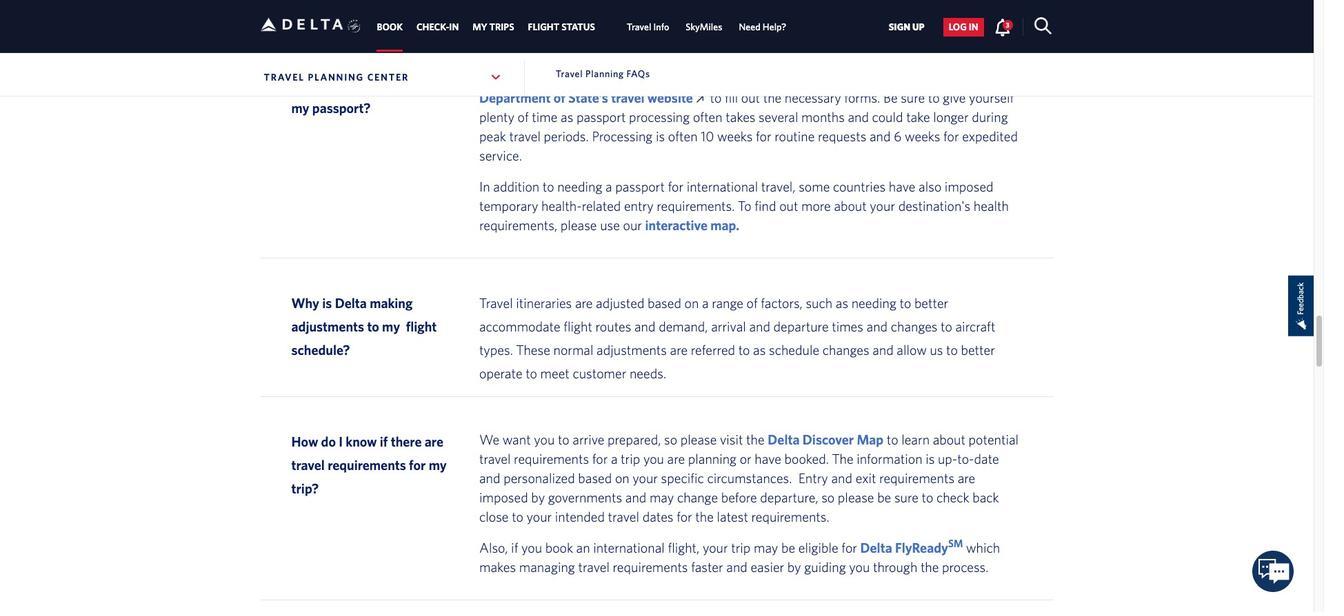 Task type: vqa. For each thing, say whether or not it's contained in the screenshot.
date field
no



Task type: describe. For each thing, give the bounding box(es) containing it.
a inside to learn about potential travel requirements for a trip you are planning or have booked. the information is up-to-date and personalized based on your specific circumstances.  entry and exit requirements are imposed by governments and may change before departure, so please be sure to check back close to your intended travel dates for the latest requirements.
[[611, 451, 618, 467]]

and down the
[[832, 470, 853, 486]]

factors,
[[761, 295, 803, 311]]

skyteam image
[[348, 5, 361, 48]]

trip?
[[292, 481, 319, 497]]

we
[[480, 432, 500, 448]]

are up the receive
[[514, 51, 532, 67]]

health-
[[542, 198, 582, 214]]

you inside also, if you book an international flight, your trip may be eligible for delta flyready sm
[[522, 540, 542, 556]]

demand,
[[659, 319, 708, 335]]

to learn about potential travel requirements for a trip you are planning or have booked. the information is up-to-date and personalized based on your specific circumstances.  entry and exit requirements are imposed by governments and may change before departure, so please be sure to check back close to your intended travel dates for the latest requirements.
[[480, 432, 1019, 525]]

to inside in addition to needing a passport for international travel, some countries have also imposed temporary health-related entry requirements. to find out more about your destination's health requirements, please use our
[[543, 179, 554, 194]]

required travel documents link
[[731, 51, 885, 67]]

exit
[[856, 470, 877, 486]]

needs.
[[630, 366, 667, 381]]

your up book
[[527, 509, 552, 525]]

travel for travel itineraries are adjusted based on a range of factors, such as needing to better accommodate flight routes and demand, arrival and departure times and changes to aircraft types. these normal adjustments are referred to as schedule changes and allow us to better operate to meet customer needs.
[[480, 295, 513, 311]]

to right "us"
[[947, 342, 958, 358]]

travel for travel planning faqs
[[556, 68, 583, 79]]

more
[[802, 198, 831, 214]]

on inside to learn about potential travel requirements for a trip you are planning or have booked. the information is up-to-date and personalized based on your specific circumstances.  entry and exit requirements are imposed by governments and may change before departure, so please be sure to check back close to your intended travel dates for the latest requirements.
[[615, 470, 630, 486]]

a inside travel itineraries are adjusted based on a range of factors, such as needing to better accommodate flight routes and demand, arrival and departure times and changes to aircraft types. these normal adjustments are referred to as schedule changes and allow us to better operate to meet customer needs.
[[702, 295, 709, 311]]

out inside in addition to needing a passport for international travel, some countries have also imposed temporary health-related entry requirements. to find out more about your destination's health requirements, please use our
[[780, 198, 799, 214]]

a inside what should i do if i need a passport or need to renew my passport?
[[444, 53, 451, 69]]

to down these
[[526, 366, 537, 381]]

6
[[894, 128, 902, 144]]

takes
[[726, 109, 756, 125]]

3
[[1006, 21, 1010, 29]]

could
[[873, 109, 904, 125]]

itineraries
[[516, 295, 572, 311]]

necessary
[[785, 90, 842, 105]]

adjusted
[[596, 295, 645, 311]]

passport?
[[312, 100, 371, 116]]

my inside how do i know if there are travel requirements for my trip?
[[429, 457, 447, 473]]

to fill out the necessary forms. be sure to give yourself plenty of time as passport processing often takes several months and could take longer during peak travel periods. processing is often 10 weeks for routine requests and 6 weeks for expedited service.
[[480, 90, 1018, 163]]

if
[[480, 51, 487, 67]]

take
[[907, 109, 931, 125]]

travel, inside in addition to needing a passport for international travel, some countries have also imposed temporary health-related entry requirements. to find out more about your destination's health requirements, please use our
[[762, 179, 796, 194]]

travel inside 'which makes managing travel requirements faster and easier by guiding you through the process.'
[[578, 559, 610, 575]]

if for i
[[394, 53, 402, 69]]

prepared,
[[608, 432, 661, 448]]

addition
[[493, 179, 540, 194]]

travel, inside and determined you need to receive or renew your passport ahead of international travel, please visit the
[[829, 70, 863, 86]]

0 vertical spatial changes
[[891, 319, 938, 335]]

in
[[969, 22, 979, 33]]

why
[[292, 295, 319, 311]]

personalized
[[504, 470, 575, 486]]

find
[[755, 198, 777, 214]]

travel itineraries are adjusted based on a range of factors, such as needing to better accommodate flight routes and demand, arrival and departure times and changes to aircraft types. these normal adjustments are referred to as schedule changes and allow us to better operate to meet customer needs.
[[480, 295, 996, 381]]

1 vertical spatial visit
[[720, 432, 743, 448]]

has
[[638, 51, 658, 67]]

operate
[[480, 366, 523, 381]]

flight inside flight schedule?
[[406, 319, 437, 335]]

0 horizontal spatial u.s.
[[545, 51, 567, 67]]

normal
[[554, 342, 594, 358]]

our
[[623, 217, 642, 233]]

related
[[582, 198, 621, 214]]

on inside travel itineraries are adjusted based on a range of factors, such as needing to better accommodate flight routes and demand, arrival and departure times and changes to aircraft types. these normal adjustments are referred to as schedule changes and allow us to better operate to meet customer needs.
[[685, 295, 699, 311]]

trip for a
[[621, 451, 640, 467]]

passport inside to fill out the necessary forms. be sure to give yourself plenty of time as passport processing often takes several months and could take longer during peak travel periods. processing is often 10 weeks for routine requests and 6 weeks for expedited service.
[[577, 109, 626, 125]]

the up before
[[747, 432, 765, 448]]

governments
[[548, 490, 622, 506]]

as inside to fill out the necessary forms. be sure to give yourself plenty of time as passport processing often takes several months and could take longer during peak travel periods. processing is often 10 weeks for routine requests and 6 weeks for expedited service.
[[561, 109, 574, 125]]

service.
[[480, 148, 522, 163]]

be
[[878, 490, 892, 506]]

and up 'dates'
[[626, 490, 647, 506]]

2 weeks from the left
[[905, 128, 941, 144]]

entry
[[799, 470, 829, 486]]

you inside and determined you need to receive or renew your passport ahead of international travel, please visit the
[[980, 51, 1001, 67]]

requirements down information
[[880, 470, 955, 486]]

up-
[[938, 451, 958, 467]]

departure,
[[761, 490, 819, 506]]

entry
[[624, 198, 654, 214]]

before
[[721, 490, 757, 506]]

longer
[[934, 109, 969, 125]]

why is delta making adjustments to my
[[292, 295, 413, 335]]

plenty
[[480, 109, 515, 125]]

message us image
[[1253, 552, 1295, 593]]

if you are a u.s. citizen who has reviewed all required travel documents
[[480, 51, 885, 67]]

about inside in addition to needing a passport for international travel, some countries have also imposed temporary health-related entry requirements. to find out more about your destination's health requirements, please use our
[[834, 198, 867, 214]]

or inside what should i do if i need a passport or need to renew my passport?
[[346, 76, 358, 92]]

status
[[562, 22, 595, 33]]

renew inside and determined you need to receive or renew your passport ahead of international travel, please visit the
[[583, 70, 618, 86]]

info
[[654, 22, 669, 33]]

based inside to learn about potential travel requirements for a trip you are planning or have booked. the information is up-to-date and personalized based on your specific circumstances.  entry and exit requirements are imposed by governments and may change before departure, so please be sure to check back close to your intended travel dates for the latest requirements.
[[578, 470, 612, 486]]

tab list containing book
[[370, 0, 795, 52]]

flight inside travel itineraries are adjusted based on a range of factors, such as needing to better accommodate flight routes and demand, arrival and departure times and changes to aircraft types. these normal adjustments are referred to as schedule changes and allow us to better operate to meet customer needs.
[[564, 319, 593, 335]]

types.
[[480, 342, 513, 358]]

travel inside to fill out the necessary forms. be sure to give yourself plenty of time as passport processing often takes several months and could take longer during peak travel periods. processing is often 10 weeks for routine requests and 6 weeks for expedited service.
[[510, 128, 541, 144]]

you right want
[[534, 432, 555, 448]]

your inside and determined you need to receive or renew your passport ahead of international travel, please visit the
[[621, 70, 647, 86]]

intended
[[555, 509, 605, 525]]

to right close
[[512, 509, 524, 525]]

flight
[[528, 22, 560, 33]]

passport inside in addition to needing a passport for international travel, some countries have also imposed temporary health-related entry requirements. to find out more about your destination's health requirements, please use our
[[616, 179, 665, 194]]

have inside in addition to needing a passport for international travel, some countries have also imposed temporary health-related entry requirements. to find out more about your destination's health requirements, please use our
[[889, 179, 916, 194]]

you inside 'which makes managing travel requirements faster and easier by guiding you through the process.'
[[850, 559, 870, 575]]

potential
[[969, 432, 1019, 448]]

planning for center
[[308, 72, 364, 83]]

and inside 'which makes managing travel requirements faster and easier by guiding you through the process.'
[[727, 559, 748, 575]]

is inside to fill out the necessary forms. be sure to give yourself plenty of time as passport processing often takes several months and could take longer during peak travel periods. processing is often 10 weeks for routine requests and 6 weeks for expedited service.
[[656, 128, 665, 144]]

for down several
[[756, 128, 772, 144]]

to left the arrive
[[558, 432, 570, 448]]

check-
[[417, 22, 449, 33]]

0 horizontal spatial need
[[361, 76, 390, 92]]

check
[[937, 490, 970, 506]]

a inside in addition to needing a passport for international travel, some countries have also imposed temporary health-related entry requirements. to find out more about your destination's health requirements, please use our
[[606, 179, 612, 194]]

travel info
[[627, 22, 669, 33]]

are left adjusted
[[575, 295, 593, 311]]

my trips link
[[473, 15, 514, 40]]

you right if
[[490, 51, 511, 67]]

i for do
[[370, 53, 373, 69]]

needing inside travel itineraries are adjusted based on a range of factors, such as needing to better accommodate flight routes and demand, arrival and departure times and changes to aircraft types. these normal adjustments are referred to as schedule changes and allow us to better operate to meet customer needs.
[[852, 295, 897, 311]]

for inside in addition to needing a passport for international travel, some countries have also imposed temporary health-related entry requirements. to find out more about your destination's health requirements, please use our
[[668, 179, 684, 194]]

skymiles link
[[686, 15, 723, 40]]

sign up
[[889, 22, 925, 33]]

requests
[[818, 128, 867, 144]]

flight,
[[668, 540, 700, 556]]

and right routes
[[635, 319, 656, 335]]

1 horizontal spatial need
[[412, 53, 441, 69]]

travel for travel info
[[627, 22, 652, 33]]

to right this link opens another site in a new window that may not follow the same accessibility policies as delta air lines. image
[[710, 90, 722, 105]]

my inside why is delta making adjustments to my
[[382, 319, 400, 335]]

need inside and determined you need to receive or renew your passport ahead of international travel, please visit the
[[480, 70, 507, 86]]

your inside also, if you book an international flight, your trip may be eligible for delta flyready sm
[[703, 540, 728, 556]]

several
[[759, 109, 799, 125]]

map
[[857, 432, 884, 448]]

the inside 'which makes managing travel requirements faster and easier by guiding you through the process.'
[[921, 559, 939, 575]]

book
[[546, 540, 573, 556]]

accommodate
[[480, 319, 561, 335]]

to up information
[[887, 432, 899, 448]]

and left allow
[[873, 342, 894, 358]]

are down to-
[[958, 470, 976, 486]]

guiding
[[805, 559, 846, 575]]

during
[[972, 109, 1009, 125]]

faqs
[[627, 68, 650, 79]]

latest
[[717, 509, 749, 525]]

sure inside to learn about potential travel requirements for a trip you are planning or have booked. the information is up-to-date and personalized based on your specific circumstances.  entry and exit requirements are imposed by governments and may change before departure, so please be sure to check back close to your intended travel dates for the latest requirements.
[[895, 490, 919, 506]]

flight status
[[528, 22, 595, 33]]

or inside to learn about potential travel requirements for a trip you are planning or have booked. the information is up-to-date and personalized based on your specific circumstances.  entry and exit requirements are imposed by governments and may change before departure, so please be sure to check back close to your intended travel dates for the latest requirements.
[[740, 451, 752, 467]]

back
[[973, 490, 1000, 506]]

or inside and determined you need to receive or renew your passport ahead of international travel, please visit the
[[568, 70, 580, 86]]

meet
[[541, 366, 570, 381]]

managing
[[519, 559, 575, 575]]

delta inside why is delta making adjustments to my
[[335, 295, 367, 311]]

0 vertical spatial so
[[664, 432, 678, 448]]

and right arrival on the right bottom of page
[[750, 319, 771, 335]]

easier
[[751, 559, 785, 575]]

use
[[600, 217, 620, 233]]

1 vertical spatial changes
[[823, 342, 870, 358]]

travel down help?
[[783, 51, 817, 67]]

sm
[[949, 538, 963, 550]]

of inside u.s. department of state's travel website
[[554, 90, 566, 105]]

by inside to learn about potential travel requirements for a trip you are planning or have booked. the information is up-to-date and personalized based on your specific circumstances.  entry and exit requirements are imposed by governments and may change before departure, so please be sure to check back close to your intended travel dates for the latest requirements.
[[531, 490, 545, 506]]

travel inside how do i know if there are travel requirements for my trip?
[[292, 457, 325, 473]]

and right "times"
[[867, 319, 888, 335]]

website
[[648, 90, 693, 105]]

process.
[[942, 559, 989, 575]]

1 vertical spatial better
[[961, 342, 995, 358]]

the inside and determined you need to receive or renew your passport ahead of international travel, please visit the
[[932, 70, 951, 86]]

the inside to fill out the necessary forms. be sure to give yourself plenty of time as passport processing often takes several months and could take longer during peak travel periods. processing is often 10 weeks for routine requests and 6 weeks for expedited service.
[[764, 90, 782, 105]]

your inside in addition to needing a passport for international travel, some countries have also imposed temporary health-related entry requirements. to find out more about your destination's health requirements, please use our
[[870, 198, 896, 214]]

do inside what should i do if i need a passport or need to renew my passport?
[[376, 53, 391, 69]]

state's
[[569, 90, 608, 105]]

adjustments inside travel itineraries are adjusted based on a range of factors, such as needing to better accommodate flight routes and demand, arrival and departure times and changes to aircraft types. these normal adjustments are referred to as schedule changes and allow us to better operate to meet customer needs.
[[597, 342, 667, 358]]

such
[[806, 295, 833, 311]]

2 horizontal spatial i
[[405, 53, 409, 69]]

for down the longer
[[944, 128, 959, 144]]

please inside in addition to needing a passport for international travel, some countries have also imposed temporary health-related entry requirements. to find out more about your destination's health requirements, please use our
[[561, 217, 597, 233]]

book
[[377, 22, 403, 33]]

u.s. inside u.s. department of state's travel website
[[954, 70, 977, 86]]

travel left 'dates'
[[608, 509, 640, 525]]

0 vertical spatial often
[[693, 109, 723, 125]]

planning
[[688, 451, 737, 467]]

processing
[[592, 128, 653, 144]]



Task type: locate. For each thing, give the bounding box(es) containing it.
1 vertical spatial requirements.
[[752, 509, 830, 525]]

and
[[888, 51, 909, 67], [848, 109, 869, 125], [870, 128, 891, 144], [635, 319, 656, 335], [750, 319, 771, 335], [867, 319, 888, 335], [873, 342, 894, 358], [480, 470, 501, 486], [832, 470, 853, 486], [626, 490, 647, 506], [727, 559, 748, 575]]

trip inside to learn about potential travel requirements for a trip you are planning or have booked. the information is up-to-date and personalized based on your specific circumstances.  entry and exit requirements are imposed by governments and may change before departure, so please be sure to check back close to your intended travel dates for the latest requirements.
[[621, 451, 640, 467]]

0 vertical spatial trip
[[621, 451, 640, 467]]

1 horizontal spatial i
[[370, 53, 373, 69]]

and left 6
[[870, 128, 891, 144]]

travel down an
[[578, 559, 610, 575]]

allow
[[897, 342, 927, 358]]

0 vertical spatial about
[[834, 198, 867, 214]]

be
[[884, 90, 898, 105]]

so inside to learn about potential travel requirements for a trip you are planning or have booked. the information is up-to-date and personalized based on your specific circumstances.  entry and exit requirements are imposed by governments and may change before departure, so please be sure to check back close to your intended travel dates for the latest requirements.
[[822, 490, 835, 506]]

renew down citizen
[[583, 70, 618, 86]]

countries
[[833, 179, 886, 194]]

2 horizontal spatial need
[[480, 70, 507, 86]]

your down who
[[621, 70, 647, 86]]

reviewed
[[661, 51, 712, 67]]

0 horizontal spatial visit
[[720, 432, 743, 448]]

requirements inside how do i know if there are travel requirements for my trip?
[[328, 457, 406, 473]]

0 horizontal spatial as
[[561, 109, 574, 125]]

1 vertical spatial on
[[615, 470, 630, 486]]

1 vertical spatial international
[[687, 179, 758, 194]]

renew down check-
[[408, 76, 444, 92]]

1 horizontal spatial needing
[[852, 295, 897, 311]]

to
[[738, 198, 752, 214]]

0 vertical spatial requirements.
[[657, 198, 735, 214]]

1 vertical spatial so
[[822, 490, 835, 506]]

0 vertical spatial travel,
[[829, 70, 863, 86]]

or down should
[[346, 76, 358, 92]]

about inside to learn about potential travel requirements for a trip you are planning or have booked. the information is up-to-date and personalized based on your specific circumstances.  entry and exit requirements are imposed by governments and may change before departure, so please be sure to check back close to your intended travel dates for the latest requirements.
[[933, 432, 966, 448]]

1 horizontal spatial have
[[889, 179, 916, 194]]

need
[[412, 53, 441, 69], [480, 70, 507, 86], [361, 76, 390, 92]]

0 horizontal spatial delta
[[335, 295, 367, 311]]

0 horizontal spatial do
[[321, 434, 336, 450]]

up
[[913, 22, 925, 33]]

to inside and determined you need to receive or renew your passport ahead of international travel, please visit the
[[510, 70, 522, 86]]

routes
[[596, 319, 632, 335]]

are inside how do i know if there are travel requirements for my trip?
[[425, 434, 444, 450]]

is left up-
[[926, 451, 935, 467]]

or
[[568, 70, 580, 86], [346, 76, 358, 92], [740, 451, 752, 467]]

customer
[[573, 366, 627, 381]]

know
[[346, 434, 377, 450]]

your down countries
[[870, 198, 896, 214]]

travel inside travel planning center 'dropdown button'
[[264, 72, 305, 83]]

renew
[[583, 70, 618, 86], [408, 76, 444, 92]]

if inside how do i know if there are travel requirements for my trip?
[[380, 434, 388, 450]]

1 vertical spatial by
[[788, 559, 801, 575]]

and down also, if you book an international flight, your trip may be eligible for delta flyready sm
[[727, 559, 748, 575]]

1 horizontal spatial as
[[753, 342, 766, 358]]

trip down prepared,
[[621, 451, 640, 467]]

some
[[799, 179, 830, 194]]

1 horizontal spatial or
[[568, 70, 580, 86]]

of down 'required'
[[740, 70, 751, 86]]

a up "related"
[[606, 179, 612, 194]]

and down sign
[[888, 51, 909, 67]]

travel down "we"
[[480, 451, 511, 467]]

destination's
[[899, 198, 971, 214]]

if inside also, if you book an international flight, your trip may be eligible for delta flyready sm
[[511, 540, 518, 556]]

of inside to fill out the necessary forms. be sure to give yourself plenty of time as passport processing often takes several months and could take longer during peak travel periods. processing is often 10 weeks for routine requests and 6 weeks for expedited service.
[[518, 109, 529, 125]]

2 vertical spatial as
[[753, 342, 766, 358]]

0 horizontal spatial i
[[339, 434, 343, 450]]

renew inside what should i do if i need a passport or need to renew my passport?
[[408, 76, 444, 92]]

the down determined
[[932, 70, 951, 86]]

travel,
[[829, 70, 863, 86], [762, 179, 796, 194]]

0 horizontal spatial out
[[742, 90, 760, 105]]

flight down the making
[[406, 319, 437, 335]]

better down aircraft
[[961, 342, 995, 358]]

have inside to learn about potential travel requirements for a trip you are planning or have booked. the information is up-to-date and personalized based on your specific circumstances.  entry and exit requirements are imposed by governments and may change before departure, so please be sure to check back close to your intended travel dates for the latest requirements.
[[755, 451, 782, 467]]

0 vertical spatial better
[[915, 295, 949, 311]]

log
[[949, 22, 967, 33]]

1 horizontal spatial about
[[933, 432, 966, 448]]

0 vertical spatial on
[[685, 295, 699, 311]]

aircraft
[[956, 319, 996, 335]]

1 vertical spatial u.s.
[[954, 70, 977, 86]]

0 horizontal spatial my
[[292, 100, 309, 116]]

flyready
[[896, 540, 949, 556]]

need down if
[[480, 70, 507, 86]]

1 horizontal spatial adjustments
[[597, 342, 667, 358]]

do up center
[[376, 53, 391, 69]]

change
[[677, 490, 718, 506]]

0 vertical spatial have
[[889, 179, 916, 194]]

of inside and determined you need to receive or renew your passport ahead of international travel, please visit the
[[740, 70, 751, 86]]

for inside how do i know if there are travel requirements for my trip?
[[409, 457, 426, 473]]

1 vertical spatial based
[[578, 470, 612, 486]]

planning for faqs
[[586, 68, 624, 79]]

0 horizontal spatial if
[[380, 434, 388, 450]]

please inside to learn about potential travel requirements for a trip you are planning or have booked. the information is up-to-date and personalized based on your specific circumstances.  entry and exit requirements are imposed by governments and may change before departure, so please be sure to check back close to your intended travel dates for the latest requirements.
[[838, 490, 875, 506]]

give
[[943, 90, 966, 105]]

0 vertical spatial my
[[292, 100, 309, 116]]

imposed inside in addition to needing a passport for international travel, some countries have also imposed temporary health-related entry requirements. to find out more about your destination's health requirements, please use our
[[945, 179, 994, 194]]

0 horizontal spatial on
[[615, 470, 630, 486]]

0 vertical spatial international
[[754, 70, 826, 86]]

travel up trip?
[[292, 457, 325, 473]]

1 vertical spatial often
[[668, 128, 698, 144]]

i inside how do i know if there are travel requirements for my trip?
[[339, 434, 343, 450]]

international inside and determined you need to receive or renew your passport ahead of international travel, please visit the
[[754, 70, 826, 86]]

imposed up close
[[480, 490, 528, 506]]

0 vertical spatial adjustments
[[292, 319, 364, 335]]

requirements. inside in addition to needing a passport for international travel, some countries have also imposed temporary health-related entry requirements. to find out more about your destination's health requirements, please use our
[[657, 198, 735, 214]]

map.
[[711, 217, 740, 233]]

0 vertical spatial do
[[376, 53, 391, 69]]

us
[[930, 342, 943, 358]]

need help? link
[[739, 15, 787, 40]]

your up faster
[[703, 540, 728, 556]]

the down change
[[696, 509, 714, 525]]

2 vertical spatial delta
[[861, 540, 893, 556]]

0 vertical spatial by
[[531, 490, 545, 506]]

0 horizontal spatial renew
[[408, 76, 444, 92]]

sign
[[889, 22, 911, 33]]

0 horizontal spatial have
[[755, 451, 782, 467]]

is inside why is delta making adjustments to my
[[322, 295, 332, 311]]

you right guiding
[[850, 559, 870, 575]]

passport up entry
[[616, 179, 665, 194]]

delta air lines image
[[260, 3, 343, 46]]

yourself
[[969, 90, 1014, 105]]

receive
[[525, 70, 565, 86]]

international up to
[[687, 179, 758, 194]]

international inside also, if you book an international flight, your trip may be eligible for delta flyready sm
[[593, 540, 665, 556]]

u.s. up the receive
[[545, 51, 567, 67]]

0 horizontal spatial may
[[650, 490, 674, 506]]

weeks
[[718, 128, 753, 144], [905, 128, 941, 144]]

tab list
[[370, 0, 795, 52]]

to up health-
[[543, 179, 554, 194]]

requirements up personalized
[[514, 451, 589, 467]]

needing inside in addition to needing a passport for international travel, some countries have also imposed temporary health-related entry requirements. to find out more about your destination's health requirements, please use our
[[558, 179, 603, 194]]

travel inside the travel info link
[[627, 22, 652, 33]]

1 horizontal spatial based
[[648, 295, 682, 311]]

1 vertical spatial out
[[780, 198, 799, 214]]

1 vertical spatial needing
[[852, 295, 897, 311]]

need down check-
[[412, 53, 441, 69]]

passport down state's
[[577, 109, 626, 125]]

skymiles
[[686, 22, 723, 33]]

1 horizontal spatial if
[[394, 53, 402, 69]]

of
[[740, 70, 751, 86], [554, 90, 566, 105], [518, 109, 529, 125], [747, 295, 758, 311]]

there
[[391, 434, 422, 450]]

1 horizontal spatial planning
[[586, 68, 624, 79]]

dates
[[643, 509, 674, 525]]

travel down citizen
[[556, 68, 583, 79]]

flight
[[406, 319, 437, 335], [564, 319, 593, 335]]

of inside travel itineraries are adjusted based on a range of factors, such as needing to better accommodate flight routes and demand, arrival and departure times and changes to aircraft types. these normal adjustments are referred to as schedule changes and allow us to better operate to meet customer needs.
[[747, 295, 758, 311]]

passport inside what should i do if i need a passport or need to renew my passport?
[[292, 76, 343, 92]]

these
[[516, 342, 551, 358]]

discover
[[803, 432, 854, 448]]

1 horizontal spatial flight
[[564, 319, 593, 335]]

better up "us"
[[915, 295, 949, 311]]

to inside what should i do if i need a passport or need to renew my passport?
[[393, 76, 405, 92]]

u.s.
[[545, 51, 567, 67], [954, 70, 977, 86]]

0 horizontal spatial travel,
[[762, 179, 796, 194]]

please up be
[[867, 70, 903, 86]]

the
[[833, 451, 854, 467]]

to up department
[[510, 70, 522, 86]]

0 horizontal spatial trip
[[621, 451, 640, 467]]

travel up accommodate
[[480, 295, 513, 311]]

2 horizontal spatial delta
[[861, 540, 893, 556]]

imposed inside to learn about potential travel requirements for a trip you are planning or have booked. the information is up-to-date and personalized based on your specific circumstances.  entry and exit requirements are imposed by governments and may change before departure, so please be sure to check back close to your intended travel dates for the latest requirements.
[[480, 490, 528, 506]]

we want you to arrive prepared, so please visit the delta discover map
[[480, 432, 884, 448]]

expedited
[[963, 128, 1018, 144]]

makes
[[480, 559, 516, 575]]

1 horizontal spatial imposed
[[945, 179, 994, 194]]

passport down what
[[292, 76, 343, 92]]

0 vertical spatial may
[[650, 490, 674, 506]]

travel for travel planning center
[[264, 72, 305, 83]]

to up allow
[[900, 295, 912, 311]]

is right why
[[322, 295, 332, 311]]

1 vertical spatial delta
[[768, 432, 800, 448]]

based up demand,
[[648, 295, 682, 311]]

adjustments inside why is delta making adjustments to my
[[292, 319, 364, 335]]

travel inside travel itineraries are adjusted based on a range of factors, such as needing to better accommodate flight routes and demand, arrival and departure times and changes to aircraft types. these normal adjustments are referred to as schedule changes and allow us to better operate to meet customer needs.
[[480, 295, 513, 311]]

travel inside u.s. department of state's travel website
[[611, 90, 645, 105]]

date
[[975, 451, 1000, 467]]

2 horizontal spatial is
[[926, 451, 935, 467]]

my inside what should i do if i need a passport or need to renew my passport?
[[292, 100, 309, 116]]

sure right be
[[895, 490, 919, 506]]

requirements down know
[[328, 457, 406, 473]]

to left the give
[[929, 90, 940, 105]]

so down entry
[[822, 490, 835, 506]]

1 vertical spatial my
[[382, 319, 400, 335]]

1 horizontal spatial out
[[780, 198, 799, 214]]

1 horizontal spatial so
[[822, 490, 835, 506]]

is inside to learn about potential travel requirements for a trip you are planning or have booked. the information is up-to-date and personalized based on your specific circumstances.  entry and exit requirements are imposed by governments and may change before departure, so please be sure to check back close to your intended travel dates for the latest requirements.
[[926, 451, 935, 467]]

1 horizontal spatial weeks
[[905, 128, 941, 144]]

are down 'we want you to arrive prepared, so please visit the delta discover map'
[[668, 451, 685, 467]]

2 flight from the left
[[564, 319, 593, 335]]

1 horizontal spatial better
[[961, 342, 995, 358]]

may inside to learn about potential travel requirements for a trip you are planning or have booked. the information is up-to-date and personalized based on your specific circumstances.  entry and exit requirements are imposed by governments and may change before departure, so please be sure to check back close to your intended travel dates for the latest requirements.
[[650, 490, 674, 506]]

if for there
[[380, 434, 388, 450]]

needing up "times"
[[852, 295, 897, 311]]

and down forms.
[[848, 109, 869, 125]]

do inside how do i know if there are travel requirements for my trip?
[[321, 434, 336, 450]]

i for know
[[339, 434, 343, 450]]

a down prepared,
[[611, 451, 618, 467]]

0 horizontal spatial by
[[531, 490, 545, 506]]

passport
[[650, 70, 699, 86], [292, 76, 343, 92], [577, 109, 626, 125], [616, 179, 665, 194]]

may inside also, if you book an international flight, your trip may be eligible for delta flyready sm
[[754, 540, 779, 556]]

trip inside also, if you book an international flight, your trip may be eligible for delta flyready sm
[[731, 540, 751, 556]]

1 horizontal spatial changes
[[891, 319, 938, 335]]

by down be eligible
[[788, 559, 801, 575]]

weeks down takes at the top
[[718, 128, 753, 144]]

fill
[[725, 90, 738, 105]]

please up "planning"
[[681, 432, 717, 448]]

sure inside to fill out the necessary forms. be sure to give yourself plenty of time as passport processing often takes several months and could take longer during peak travel periods. processing is often 10 weeks for routine requests and 6 weeks for expedited service.
[[901, 90, 925, 105]]

out inside to fill out the necessary forms. be sure to give yourself plenty of time as passport processing often takes several months and could take longer during peak travel periods. processing is often 10 weeks for routine requests and 6 weeks for expedited service.
[[742, 90, 760, 105]]

in
[[449, 22, 459, 33]]

travel planning center
[[264, 72, 409, 83]]

as left schedule
[[753, 342, 766, 358]]

requirements. up interactive map. link
[[657, 198, 735, 214]]

is down processing
[[656, 128, 665, 144]]

1 horizontal spatial travel,
[[829, 70, 863, 86]]

for down the arrive
[[592, 451, 608, 467]]

visit down determined
[[906, 70, 929, 86]]

1 vertical spatial as
[[836, 295, 849, 311]]

0 horizontal spatial better
[[915, 295, 949, 311]]

my
[[473, 22, 487, 33]]

travel planning center button
[[260, 60, 506, 95]]

have left the also
[[889, 179, 916, 194]]

schedule?
[[292, 342, 350, 358]]

1 vertical spatial may
[[754, 540, 779, 556]]

also, if you book an international flight, your trip may be eligible for delta flyready sm
[[480, 538, 963, 556]]

on down prepared,
[[615, 470, 630, 486]]

2 horizontal spatial if
[[511, 540, 518, 556]]

and down "we"
[[480, 470, 501, 486]]

interactive map. link
[[645, 217, 740, 233]]

0 vertical spatial delta
[[335, 295, 367, 311]]

learn
[[902, 432, 930, 448]]

have
[[889, 179, 916, 194], [755, 451, 782, 467]]

by inside 'which makes managing travel requirements faster and easier by guiding you through the process.'
[[788, 559, 801, 575]]

0 vertical spatial imposed
[[945, 179, 994, 194]]

0 vertical spatial if
[[394, 53, 402, 69]]

for inside also, if you book an international flight, your trip may be eligible for delta flyready sm
[[842, 540, 858, 556]]

to inside why is delta making adjustments to my
[[367, 319, 379, 335]]

are down demand,
[[670, 342, 688, 358]]

you up managing
[[522, 540, 542, 556]]

0 vertical spatial based
[[648, 295, 682, 311]]

please inside and determined you need to receive or renew your passport ahead of international travel, please visit the
[[867, 70, 903, 86]]

for up interactive in the top of the page
[[668, 179, 684, 194]]

0 vertical spatial out
[[742, 90, 760, 105]]

0 horizontal spatial weeks
[[718, 128, 753, 144]]

temporary
[[480, 198, 539, 214]]

on
[[685, 295, 699, 311], [615, 470, 630, 486]]

booked.
[[785, 451, 829, 467]]

to up "us"
[[941, 319, 953, 335]]

if
[[394, 53, 402, 69], [380, 434, 388, 450], [511, 540, 518, 556]]

2 horizontal spatial my
[[429, 457, 447, 473]]

trip for your
[[731, 540, 751, 556]]

based inside travel itineraries are adjusted based on a range of factors, such as needing to better accommodate flight routes and demand, arrival and departure times and changes to aircraft types. these normal adjustments are referred to as schedule changes and allow us to better operate to meet customer needs.
[[648, 295, 682, 311]]

and inside and determined you need to receive or renew your passport ahead of international travel, please visit the
[[888, 51, 909, 67]]

1 flight from the left
[[406, 319, 437, 335]]

1 horizontal spatial is
[[656, 128, 665, 144]]

0 horizontal spatial needing
[[558, 179, 603, 194]]

0 horizontal spatial adjustments
[[292, 319, 364, 335]]

may up 'dates'
[[650, 490, 674, 506]]

international inside in addition to needing a passport for international travel, some countries have also imposed temporary health-related entry requirements. to find out more about your destination's health requirements, please use our
[[687, 179, 758, 194]]

may
[[650, 490, 674, 506], [754, 540, 779, 556]]

1 horizontal spatial by
[[788, 559, 801, 575]]

travel down faqs
[[611, 90, 645, 105]]

1 horizontal spatial requirements.
[[752, 509, 830, 525]]

1 horizontal spatial do
[[376, 53, 391, 69]]

log in
[[949, 22, 979, 33]]

who
[[610, 51, 635, 67]]

1 weeks from the left
[[718, 128, 753, 144]]

out right fill
[[742, 90, 760, 105]]

documents
[[820, 51, 885, 67]]

an
[[577, 540, 590, 556]]

needing up health-
[[558, 179, 603, 194]]

to left check
[[922, 490, 934, 506]]

1 horizontal spatial my
[[382, 319, 400, 335]]

please
[[867, 70, 903, 86], [561, 217, 597, 233], [681, 432, 717, 448], [838, 490, 875, 506]]

1 horizontal spatial delta
[[768, 432, 800, 448]]

the inside to learn about potential travel requirements for a trip you are planning or have booked. the information is up-to-date and personalized based on your specific circumstances.  entry and exit requirements are imposed by governments and may change before departure, so please be sure to check back close to your intended travel dates for the latest requirements.
[[696, 509, 714, 525]]

0 horizontal spatial flight
[[406, 319, 437, 335]]

to down book
[[393, 76, 405, 92]]

passport inside and determined you need to receive or renew your passport ahead of international travel, please visit the
[[650, 70, 699, 86]]

or up state's
[[568, 70, 580, 86]]

if inside what should i do if i need a passport or need to renew my passport?
[[394, 53, 402, 69]]

information
[[857, 451, 923, 467]]

planning inside 'dropdown button'
[[308, 72, 364, 83]]

1 horizontal spatial visit
[[906, 70, 929, 86]]

your
[[621, 70, 647, 86], [870, 198, 896, 214], [633, 470, 658, 486], [527, 509, 552, 525], [703, 540, 728, 556]]

0 vertical spatial visit
[[906, 70, 929, 86]]

requirements inside 'which makes managing travel requirements faster and easier by guiding you through the process.'
[[613, 559, 688, 575]]

requirements. inside to learn about potential travel requirements for a trip you are planning or have booked. the information is up-to-date and personalized based on your specific circumstances.  entry and exit requirements are imposed by governments and may change before departure, so please be sure to check back close to your intended travel dates for the latest requirements.
[[752, 509, 830, 525]]

in
[[480, 179, 490, 194]]

1 vertical spatial have
[[755, 451, 782, 467]]

1 vertical spatial if
[[380, 434, 388, 450]]

imposed up health at the top right
[[945, 179, 994, 194]]

adjustments up the schedule?
[[292, 319, 364, 335]]

1 horizontal spatial renew
[[583, 70, 618, 86]]

you inside to learn about potential travel requirements for a trip you are planning or have booked. the information is up-to-date and personalized based on your specific circumstances.  entry and exit requirements are imposed by governments and may change before departure, so please be sure to check back close to your intended travel dates for the latest requirements.
[[644, 451, 664, 467]]

0 horizontal spatial requirements.
[[657, 198, 735, 214]]

for down change
[[677, 509, 693, 525]]

about down countries
[[834, 198, 867, 214]]

if up center
[[394, 53, 402, 69]]

are right there
[[425, 434, 444, 450]]

specific
[[661, 470, 704, 486]]

this link opens another site in a new window that may not follow the same accessibility policies as delta air lines. image
[[697, 95, 707, 103]]

0 horizontal spatial based
[[578, 470, 612, 486]]

requirements down flight,
[[613, 559, 688, 575]]

2 vertical spatial my
[[429, 457, 447, 473]]

travel
[[783, 51, 817, 67], [611, 90, 645, 105], [510, 128, 541, 144], [480, 451, 511, 467], [292, 457, 325, 473], [608, 509, 640, 525], [578, 559, 610, 575]]

0 horizontal spatial about
[[834, 198, 867, 214]]

making
[[370, 295, 413, 311]]

visit inside and determined you need to receive or renew your passport ahead of international travel, please visit the
[[906, 70, 929, 86]]

a up the receive
[[535, 51, 542, 67]]

check-in link
[[417, 15, 459, 40]]

if right also,
[[511, 540, 518, 556]]

about up up-
[[933, 432, 966, 448]]

as
[[561, 109, 574, 125], [836, 295, 849, 311], [753, 342, 766, 358]]

a
[[535, 51, 542, 67], [444, 53, 451, 69], [606, 179, 612, 194], [702, 295, 709, 311], [611, 451, 618, 467]]

ahead
[[702, 70, 737, 86]]

faster
[[691, 559, 724, 575]]

in addition to needing a passport for international travel, some countries have also imposed temporary health-related entry requirements. to find out more about your destination's health requirements, please use our
[[480, 179, 1009, 233]]

want
[[503, 432, 531, 448]]

forms.
[[845, 90, 881, 105]]

imposed
[[945, 179, 994, 194], [480, 490, 528, 506]]

your left specific
[[633, 470, 658, 486]]

0 horizontal spatial so
[[664, 432, 678, 448]]

0 vertical spatial sure
[[901, 90, 925, 105]]

by down personalized
[[531, 490, 545, 506]]

1 horizontal spatial trip
[[731, 540, 751, 556]]

on up demand,
[[685, 295, 699, 311]]

2 vertical spatial is
[[926, 451, 935, 467]]

1 horizontal spatial may
[[754, 540, 779, 556]]

1 vertical spatial sure
[[895, 490, 919, 506]]

often
[[693, 109, 723, 125], [668, 128, 698, 144]]

changes up allow
[[891, 319, 938, 335]]

of down the receive
[[554, 90, 566, 105]]

delta inside also, if you book an international flight, your trip may be eligible for delta flyready sm
[[861, 540, 893, 556]]

a left range
[[702, 295, 709, 311]]

to down arrival on the right bottom of page
[[739, 342, 750, 358]]

departure
[[774, 319, 829, 335]]



